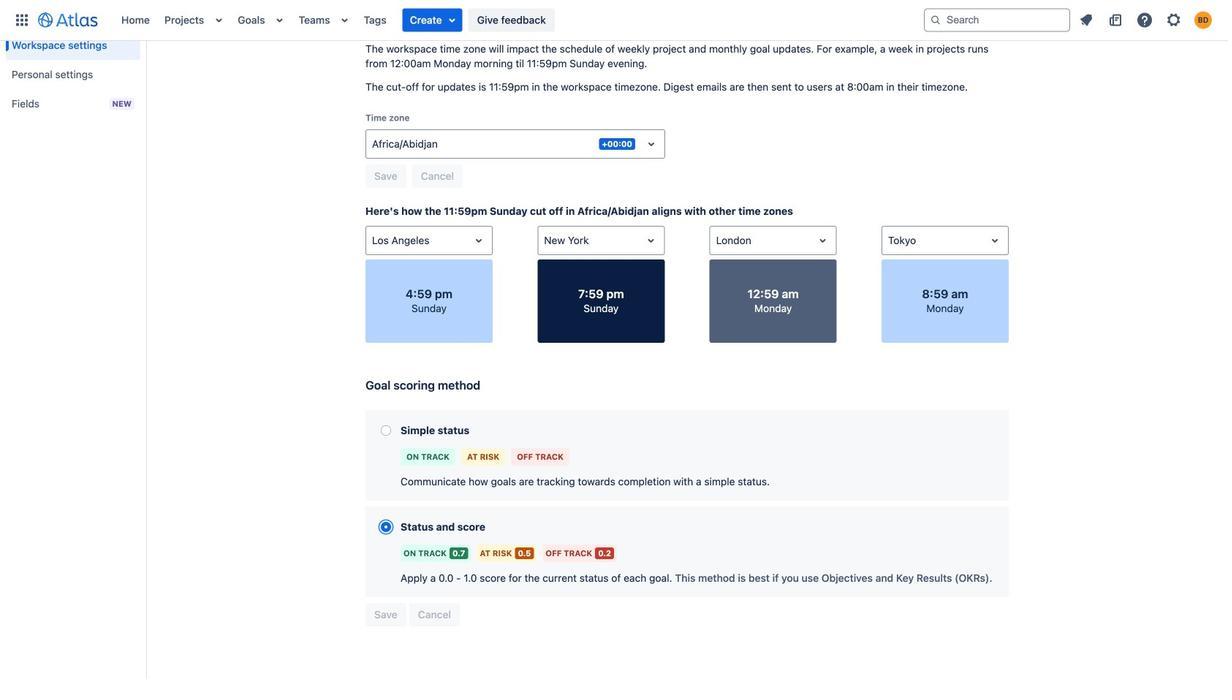 Task type: describe. For each thing, give the bounding box(es) containing it.
switch to... image
[[13, 11, 31, 29]]

settings image
[[1166, 11, 1183, 29]]

list item inside top element
[[403, 8, 463, 32]]

0 vertical spatial group
[[6, 0, 140, 123]]

0 horizontal spatial list
[[114, 0, 924, 41]]

2 open image from the left
[[814, 232, 832, 249]]

Search field
[[924, 8, 1071, 32]]

0 vertical spatial open image
[[643, 135, 660, 153]]

3 open image from the left
[[987, 232, 1004, 249]]

top element
[[9, 0, 924, 41]]



Task type: vqa. For each thing, say whether or not it's contained in the screenshot.
top group
yes



Task type: locate. For each thing, give the bounding box(es) containing it.
None search field
[[924, 8, 1071, 32]]

heading
[[6, 15, 140, 26]]

help image
[[1136, 11, 1154, 29]]

list
[[114, 0, 924, 41], [1074, 8, 1220, 32]]

1 vertical spatial group
[[366, 603, 460, 627]]

1 horizontal spatial open image
[[814, 232, 832, 249]]

None text field
[[544, 233, 547, 248], [889, 233, 891, 248], [544, 233, 547, 248], [889, 233, 891, 248]]

0 horizontal spatial open image
[[470, 232, 488, 249]]

1 vertical spatial open image
[[642, 232, 660, 249]]

1 horizontal spatial group
[[366, 603, 460, 627]]

1 open image from the left
[[470, 232, 488, 249]]

group
[[6, 0, 140, 123], [366, 603, 460, 627]]

open image
[[470, 232, 488, 249], [814, 232, 832, 249], [987, 232, 1004, 249]]

None radio
[[381, 522, 391, 532]]

1 horizontal spatial list
[[1074, 8, 1220, 32]]

banner
[[0, 0, 1229, 41]]

notifications image
[[1078, 11, 1095, 29]]

account image
[[1195, 11, 1213, 29]]

None text field
[[716, 233, 719, 248]]

2 horizontal spatial open image
[[987, 232, 1004, 249]]

list item
[[403, 8, 463, 32]]

search image
[[930, 14, 942, 26]]

0 horizontal spatial group
[[6, 0, 140, 123]]

open image
[[643, 135, 660, 153], [642, 232, 660, 249]]



